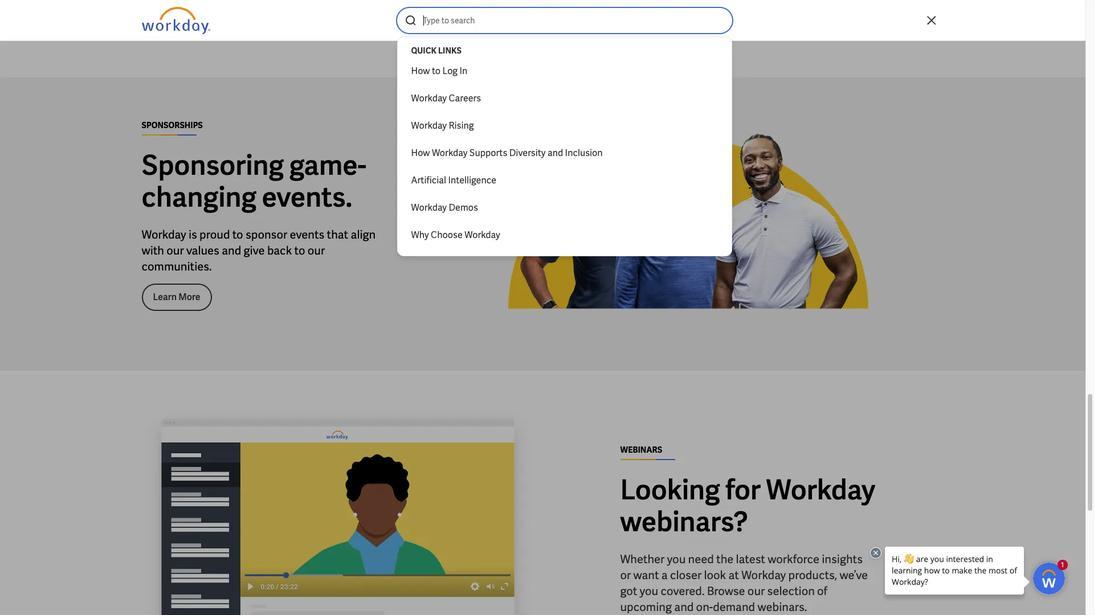 Task type: locate. For each thing, give the bounding box(es) containing it.
give
[[244, 243, 265, 258]]

workday
[[411, 92, 447, 104], [411, 120, 447, 132], [432, 147, 468, 159], [411, 202, 447, 214], [142, 227, 186, 242], [465, 229, 500, 241], [766, 473, 876, 508], [742, 569, 786, 583]]

demos
[[449, 202, 478, 214]]

how for how to log in
[[411, 65, 430, 77]]

back
[[267, 243, 292, 258]]

learn
[[153, 291, 177, 303]]

sponsoring
[[142, 147, 284, 183]]

1 horizontal spatial to
[[294, 243, 305, 258]]

workforce
[[768, 553, 820, 567]]

rising
[[449, 120, 474, 132]]

2 horizontal spatial and
[[674, 600, 694, 615]]

1 horizontal spatial and
[[548, 147, 563, 159]]

0 horizontal spatial to
[[232, 227, 243, 242]]

game-
[[289, 147, 366, 183]]

our up communities. on the top left of the page
[[167, 243, 184, 258]]

want
[[634, 569, 659, 583]]

you up closer
[[667, 553, 686, 567]]

got
[[620, 585, 637, 599]]

selection
[[768, 585, 815, 599]]

our up demand
[[748, 585, 765, 599]]

at
[[729, 569, 739, 583]]

and right diversity
[[548, 147, 563, 159]]

0 vertical spatial how
[[411, 65, 430, 77]]

events.
[[262, 179, 352, 215]]

learn more
[[153, 291, 200, 303]]

need
[[688, 553, 714, 567]]

how up artificial
[[411, 147, 430, 159]]

0 vertical spatial and
[[548, 147, 563, 159]]

how to log in
[[411, 65, 468, 77]]

webinars.
[[758, 600, 807, 615]]

how
[[411, 65, 430, 77], [411, 147, 430, 159]]

workday inside workday is proud to sponsor events that align with our values and give back to our communities.
[[142, 227, 186, 242]]

sponsor
[[246, 227, 287, 242]]

communities.
[[142, 259, 212, 274]]

that
[[327, 227, 348, 242]]

why
[[411, 229, 429, 241]]

covered.
[[661, 585, 705, 599]]

you
[[667, 553, 686, 567], [640, 585, 658, 599]]

how workday supports diversity and inclusion link
[[404, 140, 725, 167]]

1 vertical spatial and
[[222, 243, 241, 258]]

artificial intelligence
[[411, 174, 496, 186]]

workday careers
[[411, 92, 481, 104]]

0 horizontal spatial you
[[640, 585, 658, 599]]

and left give
[[222, 243, 241, 258]]

upcoming
[[620, 600, 672, 615]]

1 how from the top
[[411, 65, 430, 77]]

workday inside looking for workday webinars?
[[766, 473, 876, 508]]

and
[[548, 147, 563, 159], [222, 243, 241, 258], [674, 600, 694, 615]]

0 vertical spatial you
[[667, 553, 686, 567]]

of
[[817, 585, 828, 599]]

is
[[189, 227, 197, 242]]

supports
[[470, 147, 507, 159]]

to left log
[[432, 65, 441, 77]]

2 how from the top
[[411, 147, 430, 159]]

proud
[[200, 227, 230, 242]]

2 horizontal spatial to
[[432, 65, 441, 77]]

1 vertical spatial to
[[232, 227, 243, 242]]

how for how workday supports diversity and inclusion
[[411, 147, 430, 159]]

1 vertical spatial you
[[640, 585, 658, 599]]

changing
[[142, 179, 257, 215]]

workday inside whether you need the latest workforce insights or want a closer look at workday products, we've got you covered. browse our selection of upcoming and on-demand webinars.
[[742, 569, 786, 583]]

workday is proud to sponsor events that align with our values and give back to our communities.
[[142, 227, 376, 274]]

our
[[167, 243, 184, 258], [308, 243, 325, 258], [748, 585, 765, 599]]

2 vertical spatial and
[[674, 600, 694, 615]]

on-
[[696, 600, 713, 615]]

looking
[[620, 473, 720, 508]]

links
[[438, 46, 462, 56]]

our down events
[[308, 243, 325, 258]]

to right the proud
[[232, 227, 243, 242]]

and inside 'quick links' list box
[[548, 147, 563, 159]]

2 horizontal spatial our
[[748, 585, 765, 599]]

looking for workday webinars?
[[620, 473, 876, 540]]

demand
[[713, 600, 755, 615]]

you down want
[[640, 585, 658, 599]]

quick
[[411, 46, 437, 56]]

workday rising
[[411, 120, 474, 132]]

0 vertical spatial to
[[432, 65, 441, 77]]

look
[[704, 569, 726, 583]]

and down covered.
[[674, 600, 694, 615]]

to
[[432, 65, 441, 77], [232, 227, 243, 242], [294, 243, 305, 258]]

1 vertical spatial how
[[411, 147, 430, 159]]

0 horizontal spatial and
[[222, 243, 241, 258]]

more
[[179, 291, 200, 303]]

and inside workday is proud to sponsor events that align with our values and give back to our communities.
[[222, 243, 241, 258]]

how down quick
[[411, 65, 430, 77]]

to down events
[[294, 243, 305, 258]]

workday webinars image
[[142, 408, 534, 616]]



Task type: vqa. For each thing, say whether or not it's contained in the screenshot.
GIVE
yes



Task type: describe. For each thing, give the bounding box(es) containing it.
1 horizontal spatial you
[[667, 553, 686, 567]]

workday rising link
[[404, 112, 725, 140]]

Type to search text field
[[422, 14, 728, 27]]

insights
[[822, 553, 863, 567]]

webinars?
[[620, 505, 748, 540]]

artificial intelligence link
[[404, 167, 725, 194]]

a
[[662, 569, 668, 583]]

quick links
[[411, 46, 462, 56]]

intelligence
[[448, 174, 496, 186]]

we've
[[840, 569, 868, 583]]

latest
[[736, 553, 765, 567]]

choose
[[431, 229, 463, 241]]

0 horizontal spatial our
[[167, 243, 184, 258]]

whether you need the latest workforce insights or want a closer look at workday products, we've got you covered. browse our selection of upcoming and on-demand webinars.
[[620, 553, 868, 615]]

learn more link
[[142, 284, 212, 311]]

workday sponsorships. image
[[484, 114, 876, 335]]

1 horizontal spatial our
[[308, 243, 325, 258]]

log
[[443, 65, 458, 77]]

and inside whether you need the latest workforce insights or want a closer look at workday products, we've got you covered. browse our selection of upcoming and on-demand webinars.
[[674, 600, 694, 615]]

the
[[717, 553, 734, 567]]

quick links list box
[[404, 58, 725, 249]]

why choose workday link
[[404, 222, 725, 249]]

browse
[[707, 585, 745, 599]]

artificial
[[411, 174, 446, 186]]

align
[[351, 227, 376, 242]]

with
[[142, 243, 164, 258]]

why choose workday
[[411, 229, 500, 241]]

in
[[460, 65, 468, 77]]

diversity
[[509, 147, 546, 159]]

for
[[726, 473, 761, 508]]

events
[[290, 227, 325, 242]]

workday careers link
[[404, 85, 725, 112]]

our inside whether you need the latest workforce insights or want a closer look at workday products, we've got you covered. browse our selection of upcoming and on-demand webinars.
[[748, 585, 765, 599]]

sponsoring game- changing events.
[[142, 147, 366, 215]]

2 vertical spatial to
[[294, 243, 305, 258]]

go to the homepage image
[[142, 7, 210, 34]]

closer
[[670, 569, 702, 583]]

careers
[[449, 92, 481, 104]]

values
[[186, 243, 219, 258]]

workday demos
[[411, 202, 478, 214]]

workday demos link
[[404, 194, 725, 222]]

how to log in link
[[404, 58, 725, 85]]

close image
[[925, 14, 938, 27]]

or
[[620, 569, 631, 583]]

inclusion
[[565, 147, 603, 159]]

products,
[[789, 569, 837, 583]]

how workday supports diversity and inclusion
[[411, 147, 603, 159]]

sponsorships
[[142, 120, 203, 130]]

webinars
[[620, 445, 662, 456]]

to inside 'quick links' list box
[[432, 65, 441, 77]]

whether
[[620, 553, 665, 567]]



